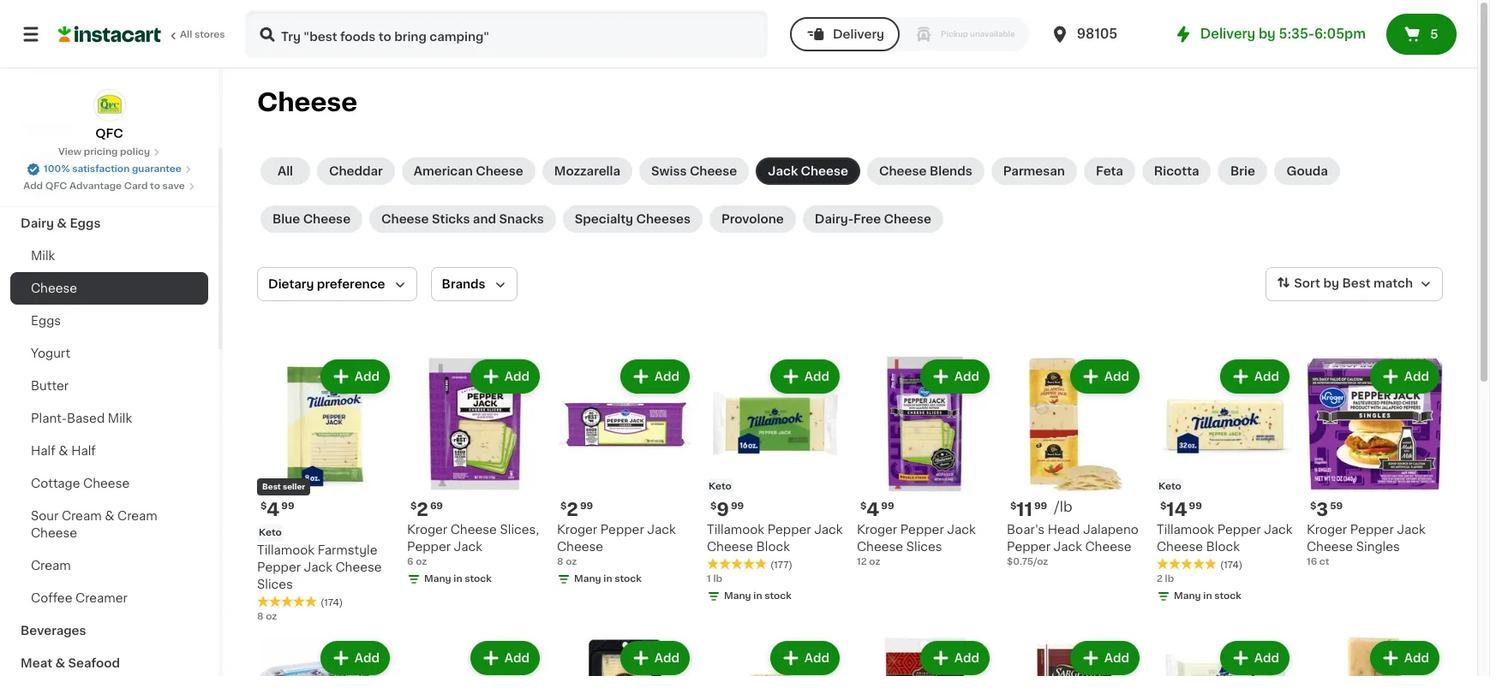 Task type: vqa. For each thing, say whether or not it's contained in the screenshot.
43
no



Task type: locate. For each thing, give the bounding box(es) containing it.
2 up kroger pepper jack cheese 8 oz
[[567, 501, 578, 519]]

2 horizontal spatial tillamook
[[1157, 524, 1214, 536]]

kroger up 12 in the right bottom of the page
[[857, 524, 897, 536]]

save
[[162, 182, 185, 191]]

0 vertical spatial (174)
[[1220, 561, 1243, 571]]

produce link
[[10, 175, 208, 207]]

cheese sticks and snacks link
[[369, 206, 556, 233]]

3 $ from the left
[[560, 502, 567, 512]]

cheddar link
[[317, 158, 395, 185]]

milk down dairy
[[31, 250, 55, 262]]

dairy-free cheese
[[815, 213, 931, 225]]

$ up 2 lb
[[1160, 502, 1167, 512]]

(174)
[[1220, 561, 1243, 571], [320, 599, 343, 608]]

half down plant-
[[31, 446, 55, 458]]

& inside sour cream & cream cheese
[[105, 511, 114, 523]]

butter link
[[10, 370, 208, 403]]

0 horizontal spatial 2
[[417, 501, 428, 519]]

keto up 14
[[1159, 482, 1181, 492]]

0 vertical spatial 8
[[557, 558, 563, 567]]

69
[[430, 502, 443, 512]]

8 down tillamook farmstyle pepper jack cheese slices on the left bottom of page
[[257, 613, 263, 622]]

cheese up ct
[[1307, 542, 1353, 554]]

1 vertical spatial by
[[1323, 278, 1339, 290]]

best left seller
[[262, 483, 281, 491]]

2 for kroger pepper jack cheese
[[567, 501, 578, 519]]

cottage cheese
[[31, 478, 130, 490]]

1 horizontal spatial milk
[[108, 413, 132, 425]]

many in stock down (177) on the bottom of the page
[[724, 592, 792, 602]]

cheese down jalapeno
[[1085, 542, 1132, 554]]

cheese down milk link
[[31, 283, 77, 295]]

qfc down 100%
[[45, 182, 67, 191]]

sour
[[31, 511, 59, 523]]

$0.75/oz
[[1007, 558, 1048, 567]]

5 99 from the left
[[1034, 502, 1047, 512]]

pepper inside kroger pepper jack cheese slices 12 oz
[[900, 524, 944, 536]]

1 horizontal spatial 8
[[557, 558, 563, 567]]

dietary
[[268, 278, 314, 290]]

1 horizontal spatial delivery
[[1200, 27, 1256, 40]]

product group containing 3
[[1307, 356, 1443, 570]]

$ 9 99
[[710, 501, 744, 519]]

& for seafood
[[55, 658, 65, 670]]

tillamook pepper jack cheese block down $ 14 99
[[1157, 524, 1293, 554]]

8 $ from the left
[[1310, 502, 1316, 512]]

cheese sticks and snacks
[[381, 213, 544, 225]]

delivery by 5:35-6:05pm
[[1200, 27, 1366, 40]]

cheese up dairy-
[[801, 165, 848, 177]]

kroger for singles
[[1307, 524, 1347, 536]]

$ 4 99 up kroger pepper jack cheese slices 12 oz
[[860, 501, 894, 519]]

0 vertical spatial qfc
[[95, 128, 123, 140]]

by for sort
[[1323, 278, 1339, 290]]

lists link
[[10, 48, 208, 82]]

7 $ from the left
[[1160, 502, 1167, 512]]

99 inside $ 14 99
[[1189, 502, 1202, 512]]

& right dairy
[[57, 218, 67, 230]]

cheese blends link
[[867, 158, 984, 185]]

half & half link
[[10, 435, 208, 468]]

0 horizontal spatial (174)
[[320, 599, 343, 608]]

cheese up 12 in the right bottom of the page
[[857, 542, 903, 554]]

half down plant-based milk
[[71, 446, 96, 458]]

pepper inside kroger pepper jack cheese 8 oz
[[600, 524, 644, 536]]

all
[[180, 30, 192, 39], [278, 165, 293, 177]]

cheese inside sour cream & cream cheese
[[31, 528, 77, 540]]

8 oz
[[257, 613, 277, 622]]

8
[[557, 558, 563, 567], [257, 613, 263, 622]]

best seller
[[262, 483, 305, 491]]

lb for 9
[[713, 575, 722, 584]]

0 vertical spatial slices
[[906, 542, 942, 554]]

2 down $ 14 99
[[1157, 575, 1163, 584]]

cheese down the farmstyle
[[335, 562, 382, 574]]

99 inside $ 11 99
[[1034, 502, 1047, 512]]

cream
[[62, 511, 102, 523], [117, 511, 157, 523], [31, 560, 71, 572]]

1 block from the left
[[756, 542, 790, 554]]

99 up kroger pepper jack cheese 8 oz
[[580, 502, 593, 512]]

delivery for delivery by 5:35-6:05pm
[[1200, 27, 1256, 40]]

delivery inside "link"
[[1200, 27, 1256, 40]]

by inside field
[[1323, 278, 1339, 290]]

0 horizontal spatial tillamook
[[257, 545, 315, 557]]

99 inside $ 9 99
[[731, 502, 744, 512]]

all left stores
[[180, 30, 192, 39]]

1 horizontal spatial keto
[[709, 482, 732, 492]]

dairy-
[[815, 213, 854, 225]]

1 horizontal spatial 4
[[867, 501, 879, 519]]

pepper inside boar's head jalapeno pepper jack cheese $0.75/oz
[[1007, 542, 1051, 554]]

$ down the best seller
[[260, 502, 267, 512]]

delivery inside button
[[833, 28, 884, 40]]

$ left the 59
[[1310, 502, 1316, 512]]

plant-based milk link
[[10, 403, 208, 435]]

slices inside tillamook farmstyle pepper jack cheese slices
[[257, 579, 293, 591]]

0 horizontal spatial all
[[180, 30, 192, 39]]

1 horizontal spatial slices
[[906, 542, 942, 554]]

cream up coffee
[[31, 560, 71, 572]]

lb down 14
[[1165, 575, 1174, 584]]

best
[[1342, 278, 1371, 290], [262, 483, 281, 491]]

guarantee
[[132, 165, 182, 174]]

delivery button
[[790, 17, 900, 51]]

0 horizontal spatial half
[[31, 446, 55, 458]]

2
[[417, 501, 428, 519], [567, 501, 578, 519], [1157, 575, 1163, 584]]

cheese up and
[[476, 165, 523, 177]]

1 vertical spatial all
[[278, 165, 293, 177]]

0 horizontal spatial by
[[1259, 27, 1276, 40]]

& for eggs
[[57, 218, 67, 230]]

1 horizontal spatial tillamook
[[707, 524, 764, 536]]

lb right 1
[[713, 575, 722, 584]]

2 kroger from the left
[[557, 524, 597, 536]]

Search field
[[247, 12, 766, 57]]

kroger down $ 2 99
[[557, 524, 597, 536]]

1 horizontal spatial 2
[[567, 501, 578, 519]]

seafood
[[68, 658, 120, 670]]

(174) down tillamook farmstyle pepper jack cheese slices on the left bottom of page
[[320, 599, 343, 608]]

1 kroger from the left
[[407, 524, 447, 536]]

12
[[857, 558, 867, 567]]

2 left 69
[[417, 501, 428, 519]]

1 horizontal spatial half
[[71, 446, 96, 458]]

kroger inside kroger pepper jack cheese 8 oz
[[557, 524, 597, 536]]

& for half
[[59, 446, 68, 458]]

1 horizontal spatial by
[[1323, 278, 1339, 290]]

eggs down advantage
[[70, 218, 101, 230]]

0 vertical spatial eggs
[[70, 218, 101, 230]]

oz down $ 2 99
[[566, 558, 577, 567]]

1 vertical spatial (174)
[[320, 599, 343, 608]]

cheese inside "link"
[[801, 165, 848, 177]]

kroger down the $ 2 69
[[407, 524, 447, 536]]

4 down the best seller
[[267, 501, 280, 519]]

keto up 9
[[709, 482, 732, 492]]

$11.99 per pound element
[[1007, 500, 1143, 522]]

jack inside tillamook farmstyle pepper jack cheese slices
[[304, 562, 332, 574]]

& inside 'link'
[[59, 446, 68, 458]]

qfc up view pricing policy link
[[95, 128, 123, 140]]

all stores
[[180, 30, 225, 39]]

100% satisfaction guarantee
[[44, 165, 182, 174]]

1 $ from the left
[[260, 502, 267, 512]]

5:35-
[[1279, 27, 1314, 40]]

1 horizontal spatial $ 4 99
[[860, 501, 894, 519]]

beverages
[[21, 626, 86, 638]]

2 lb from the left
[[1165, 575, 1174, 584]]

tillamook pepper jack cheese block for 9
[[707, 524, 843, 554]]

by inside "link"
[[1259, 27, 1276, 40]]

& right meat
[[55, 658, 65, 670]]

by left 5:35-
[[1259, 27, 1276, 40]]

cheese inside kroger cheese slices, pepper jack 6 oz
[[450, 524, 497, 536]]

8 down $ 2 99
[[557, 558, 563, 567]]

all for all
[[278, 165, 293, 177]]

4 up 12 in the right bottom of the page
[[867, 501, 879, 519]]

by
[[1259, 27, 1276, 40], [1323, 278, 1339, 290]]

many in stock
[[424, 575, 492, 584], [574, 575, 642, 584], [724, 592, 792, 602], [1174, 592, 1242, 602]]

4
[[267, 501, 280, 519], [867, 501, 879, 519]]

1 horizontal spatial block
[[1206, 542, 1240, 554]]

1 vertical spatial qfc
[[45, 182, 67, 191]]

1 vertical spatial 8
[[257, 613, 263, 622]]

brands
[[442, 278, 485, 290]]

$ left 69
[[410, 502, 417, 512]]

tillamook for 9
[[707, 524, 764, 536]]

4 99 from the left
[[881, 502, 894, 512]]

cheese down $ 2 99
[[557, 542, 603, 554]]

in
[[454, 575, 462, 584], [604, 575, 612, 584], [753, 592, 762, 602], [1203, 592, 1212, 602]]

0 horizontal spatial $ 4 99
[[260, 501, 294, 519]]

0 horizontal spatial block
[[756, 542, 790, 554]]

99 up kroger pepper jack cheese slices 12 oz
[[881, 502, 894, 512]]

many in stock down 2 lb
[[1174, 592, 1242, 602]]

cheese inside tillamook farmstyle pepper jack cheese slices
[[335, 562, 382, 574]]

6 $ from the left
[[1010, 502, 1017, 512]]

by right sort
[[1323, 278, 1339, 290]]

cream down 'cottage cheese' link
[[117, 511, 157, 523]]

1 vertical spatial best
[[262, 483, 281, 491]]

9
[[717, 501, 729, 519]]

block
[[756, 542, 790, 554], [1206, 542, 1240, 554]]

ct
[[1319, 558, 1329, 567]]

tillamook inside tillamook farmstyle pepper jack cheese slices
[[257, 545, 315, 557]]

tillamook pepper jack cheese block up (177) on the bottom of the page
[[707, 524, 843, 554]]

2 $ from the left
[[410, 502, 417, 512]]

oz inside kroger pepper jack cheese 8 oz
[[566, 558, 577, 567]]

kroger inside kroger cheese slices, pepper jack 6 oz
[[407, 524, 447, 536]]

2 block from the left
[[1206, 542, 1240, 554]]

block for 9
[[756, 542, 790, 554]]

blue cheese
[[272, 213, 351, 225]]

feta
[[1096, 165, 1123, 177]]

14
[[1167, 501, 1187, 519]]

& up cottage
[[59, 446, 68, 458]]

lb
[[713, 575, 722, 584], [1165, 575, 1174, 584]]

1 horizontal spatial lb
[[1165, 575, 1174, 584]]

2 tillamook pepper jack cheese block from the left
[[1157, 524, 1293, 554]]

0 horizontal spatial 8
[[257, 613, 263, 622]]

0 vertical spatial best
[[1342, 278, 1371, 290]]

milk
[[31, 250, 55, 262], [108, 413, 132, 425]]

best left match
[[1342, 278, 1371, 290]]

add qfc advantage card to save link
[[23, 180, 195, 194]]

keto for 14
[[1159, 482, 1181, 492]]

1 horizontal spatial tillamook pepper jack cheese block
[[1157, 524, 1293, 554]]

oz right 6
[[416, 558, 427, 567]]

99 right 14
[[1189, 502, 1202, 512]]

$ up boar's
[[1010, 502, 1017, 512]]

kroger
[[407, 524, 447, 536], [557, 524, 597, 536], [857, 524, 897, 536], [1307, 524, 1347, 536]]

tillamook down $ 14 99
[[1157, 524, 1214, 536]]

1
[[707, 575, 711, 584]]

tillamook down $ 9 99
[[707, 524, 764, 536]]

jack
[[768, 165, 798, 177], [647, 524, 676, 536], [814, 524, 843, 536], [947, 524, 976, 536], [1264, 524, 1293, 536], [1397, 524, 1426, 536], [454, 542, 482, 554], [1054, 542, 1082, 554], [304, 562, 332, 574]]

& down 'cottage cheese' link
[[105, 511, 114, 523]]

2 inside product group
[[1157, 575, 1163, 584]]

keto for 9
[[709, 482, 732, 492]]

99 down the best seller
[[281, 502, 294, 512]]

3 99 from the left
[[731, 502, 744, 512]]

$ up kroger pepper jack cheese 8 oz
[[560, 502, 567, 512]]

99
[[281, 502, 294, 512], [580, 502, 593, 512], [731, 502, 744, 512], [881, 502, 894, 512], [1034, 502, 1047, 512], [1189, 502, 1202, 512]]

(174) left 16
[[1220, 561, 1243, 571]]

qfc logo image
[[93, 89, 126, 122]]

sort by
[[1294, 278, 1339, 290]]

add button
[[322, 362, 388, 392], [472, 362, 538, 392], [622, 362, 688, 392], [772, 362, 838, 392], [922, 362, 988, 392], [1072, 362, 1138, 392], [1222, 362, 1288, 392], [1372, 362, 1438, 392], [322, 644, 388, 674], [472, 644, 538, 674], [622, 644, 688, 674], [772, 644, 838, 674], [922, 644, 988, 674], [1072, 644, 1138, 674], [1222, 644, 1288, 674], [1372, 644, 1438, 674]]

0 horizontal spatial 4
[[267, 501, 280, 519]]

jack inside kroger cheese slices, pepper jack 6 oz
[[454, 542, 482, 554]]

1 tillamook pepper jack cheese block from the left
[[707, 524, 843, 554]]

coffee creamer
[[31, 593, 128, 605]]

cheese down the sour
[[31, 528, 77, 540]]

3 kroger from the left
[[857, 524, 897, 536]]

1 horizontal spatial all
[[278, 165, 293, 177]]

kroger inside kroger pepper jack cheese singles 16 ct
[[1307, 524, 1347, 536]]

4 kroger from the left
[[1307, 524, 1347, 536]]

1 vertical spatial eggs
[[31, 315, 61, 327]]

many in stock down kroger pepper jack cheese 8 oz
[[574, 575, 642, 584]]

0 horizontal spatial tillamook pepper jack cheese block
[[707, 524, 843, 554]]

gouda link
[[1275, 158, 1340, 185]]

kroger inside kroger pepper jack cheese slices 12 oz
[[857, 524, 897, 536]]

oz right 12 in the right bottom of the page
[[869, 558, 880, 567]]

None search field
[[245, 10, 768, 58]]

keto down the best seller
[[259, 529, 282, 538]]

0 horizontal spatial delivery
[[833, 28, 884, 40]]

jack inside the jack cheese "link"
[[768, 165, 798, 177]]

$ 4 99 down the best seller
[[260, 501, 294, 519]]

best for best match
[[1342, 278, 1371, 290]]

jack inside kroger pepper jack cheese singles 16 ct
[[1397, 524, 1426, 536]]

1 horizontal spatial best
[[1342, 278, 1371, 290]]

$ 4 99
[[260, 501, 294, 519], [860, 501, 894, 519]]

$ up the 1 lb
[[710, 502, 717, 512]]

pepper inside kroger cheese slices, pepper jack 6 oz
[[407, 542, 451, 554]]

cheese down half & half 'link'
[[83, 478, 130, 490]]

product group
[[257, 356, 393, 625], [407, 356, 543, 590], [557, 356, 693, 590], [707, 356, 843, 608], [857, 356, 993, 570], [1007, 356, 1143, 570], [1157, 356, 1293, 608], [1307, 356, 1443, 570], [257, 638, 393, 677], [407, 638, 543, 677], [557, 638, 693, 677], [707, 638, 843, 677], [857, 638, 993, 677], [1007, 638, 1143, 677], [1157, 638, 1293, 677], [1307, 638, 1443, 677]]

tillamook left the farmstyle
[[257, 545, 315, 557]]

0 horizontal spatial eggs
[[31, 315, 61, 327]]

milk right based
[[108, 413, 132, 425]]

cheese up 2 lb
[[1157, 542, 1203, 554]]

all stores link
[[58, 10, 226, 58]]

cheese inside boar's head jalapeno pepper jack cheese $0.75/oz
[[1085, 542, 1132, 554]]

eggs up yogurt
[[31, 315, 61, 327]]

creamer
[[75, 593, 128, 605]]

cottage cheese link
[[10, 468, 208, 500]]

parmesan
[[1003, 165, 1065, 177]]

farmstyle
[[318, 545, 377, 557]]

2 99 from the left
[[580, 502, 593, 512]]

$ inside the $ 2 69
[[410, 502, 417, 512]]

$ inside $ 9 99
[[710, 502, 717, 512]]

99 right 9
[[731, 502, 744, 512]]

cheese inside kroger pepper jack cheese slices 12 oz
[[857, 542, 903, 554]]

ricotta link
[[1142, 158, 1211, 185]]

slices
[[906, 542, 942, 554], [257, 579, 293, 591]]

$ up 12 in the right bottom of the page
[[860, 502, 867, 512]]

cheese up the 1 lb
[[707, 542, 753, 554]]

6 99 from the left
[[1189, 502, 1202, 512]]

1 horizontal spatial (174)
[[1220, 561, 1243, 571]]

0 horizontal spatial slices
[[257, 579, 293, 591]]

kroger for slices
[[857, 524, 897, 536]]

plant-based milk
[[31, 413, 132, 425]]

sour cream & cream cheese
[[31, 511, 157, 540]]

1 lb from the left
[[713, 575, 722, 584]]

99 right 11
[[1034, 502, 1047, 512]]

0 horizontal spatial lb
[[713, 575, 722, 584]]

$ inside $ 3 59
[[1310, 502, 1316, 512]]

jack cheese link
[[756, 158, 860, 185]]

delivery
[[1200, 27, 1256, 40], [833, 28, 884, 40]]

0 vertical spatial milk
[[31, 250, 55, 262]]

2 horizontal spatial keto
[[1159, 482, 1181, 492]]

4 $ from the left
[[710, 502, 717, 512]]

best inside field
[[1342, 278, 1371, 290]]

0 horizontal spatial best
[[262, 483, 281, 491]]

all up blue
[[278, 165, 293, 177]]

2 horizontal spatial 2
[[1157, 575, 1163, 584]]

product group containing 14
[[1157, 356, 1293, 608]]

1 vertical spatial slices
[[257, 579, 293, 591]]

0 vertical spatial by
[[1259, 27, 1276, 40]]

0 vertical spatial all
[[180, 30, 192, 39]]

1 vertical spatial milk
[[108, 413, 132, 425]]

kroger down $ 3 59
[[1307, 524, 1347, 536]]

(174) for cheese
[[320, 599, 343, 608]]

cheese left 'slices,'
[[450, 524, 497, 536]]



Task type: describe. For each thing, give the bounding box(es) containing it.
oz inside kroger pepper jack cheese slices 12 oz
[[869, 558, 880, 567]]

instacart logo image
[[58, 24, 161, 45]]

sort
[[1294, 278, 1320, 290]]

brie
[[1230, 165, 1255, 177]]

cream link
[[10, 550, 208, 583]]

1 horizontal spatial qfc
[[95, 128, 123, 140]]

product group containing 11
[[1007, 356, 1143, 570]]

kroger for 8
[[557, 524, 597, 536]]

ricotta
[[1154, 165, 1199, 177]]

5 button
[[1386, 14, 1457, 55]]

cheddar
[[329, 165, 383, 177]]

cheese inside kroger pepper jack cheese singles 16 ct
[[1307, 542, 1353, 554]]

cheese link
[[10, 272, 208, 305]]

jack cheese
[[768, 165, 848, 177]]

$ 2 99
[[560, 501, 593, 519]]

Best match Sort by field
[[1266, 267, 1443, 302]]

98105
[[1077, 27, 1118, 40]]

2 4 from the left
[[867, 501, 879, 519]]

gouda
[[1287, 165, 1328, 177]]

half & half
[[31, 446, 96, 458]]

16
[[1307, 558, 1317, 567]]

qfc link
[[93, 89, 126, 142]]

by for delivery
[[1259, 27, 1276, 40]]

$ 2 69
[[410, 501, 443, 519]]

boar's
[[1007, 524, 1045, 536]]

eggs link
[[10, 305, 208, 338]]

product group containing 9
[[707, 356, 843, 608]]

jack inside kroger pepper jack cheese 8 oz
[[647, 524, 676, 536]]

milk link
[[10, 240, 208, 272]]

jalapeno
[[1083, 524, 1139, 536]]

$ 11 99
[[1010, 501, 1047, 519]]

kroger pepper jack cheese singles 16 ct
[[1307, 524, 1426, 567]]

dietary preference
[[268, 278, 385, 290]]

2 $ 4 99 from the left
[[860, 501, 894, 519]]

6
[[407, 558, 413, 567]]

specialty cheeses link
[[563, 206, 703, 233]]

seller
[[283, 483, 305, 491]]

head
[[1048, 524, 1080, 536]]

oz down tillamook farmstyle pepper jack cheese slices on the left bottom of page
[[266, 613, 277, 622]]

11
[[1017, 501, 1032, 519]]

card
[[124, 182, 148, 191]]

1 $ 4 99 from the left
[[260, 501, 294, 519]]

to
[[150, 182, 160, 191]]

specialty cheeses
[[575, 213, 691, 225]]

all for all stores
[[180, 30, 192, 39]]

jack inside kroger pepper jack cheese slices 12 oz
[[947, 524, 976, 536]]

delivery for delivery
[[833, 28, 884, 40]]

tillamook for 14
[[1157, 524, 1214, 536]]

parmesan link
[[991, 158, 1077, 185]]

meat
[[21, 658, 52, 670]]

pepper inside tillamook farmstyle pepper jack cheese slices
[[257, 562, 301, 574]]

$ inside $ 14 99
[[1160, 502, 1167, 512]]

lb for 14
[[1165, 575, 1174, 584]]

pepper inside kroger pepper jack cheese singles 16 ct
[[1350, 524, 1394, 536]]

boar's head jalapeno pepper jack cheese $0.75/oz
[[1007, 524, 1139, 567]]

2 half from the left
[[71, 446, 96, 458]]

cheese left blends
[[879, 165, 927, 177]]

mozzarella
[[554, 165, 620, 177]]

cheeses
[[636, 213, 691, 225]]

0 horizontal spatial keto
[[259, 529, 282, 538]]

cottage
[[31, 478, 80, 490]]

1 4 from the left
[[267, 501, 280, 519]]

swiss cheese link
[[639, 158, 749, 185]]

all link
[[260, 158, 310, 185]]

recipes
[[21, 120, 71, 132]]

meat & seafood link
[[10, 648, 208, 677]]

view pricing policy link
[[58, 146, 160, 159]]

slices inside kroger pepper jack cheese slices 12 oz
[[906, 542, 942, 554]]

cheese right free
[[884, 213, 931, 225]]

$ 3 59
[[1310, 501, 1343, 519]]

5
[[1430, 28, 1438, 40]]

stores
[[194, 30, 225, 39]]

cheese right swiss
[[690, 165, 737, 177]]

8 inside kroger pepper jack cheese 8 oz
[[557, 558, 563, 567]]

many in stock down kroger cheese slices, pepper jack 6 oz
[[424, 575, 492, 584]]

thanksgiving link
[[10, 142, 208, 175]]

coffee creamer link
[[10, 583, 208, 615]]

59
[[1330, 502, 1343, 512]]

swiss cheese
[[651, 165, 737, 177]]

cheese left sticks on the top left
[[381, 213, 429, 225]]

cream down cottage cheese
[[62, 511, 102, 523]]

block for 14
[[1206, 542, 1240, 554]]

0 horizontal spatial milk
[[31, 250, 55, 262]]

blue cheese link
[[260, 206, 363, 233]]

plant-
[[31, 413, 67, 425]]

cheese inside kroger pepper jack cheese 8 oz
[[557, 542, 603, 554]]

swiss
[[651, 165, 687, 177]]

100%
[[44, 165, 70, 174]]

dairy
[[21, 218, 54, 230]]

99 inside $ 2 99
[[580, 502, 593, 512]]

jack inside boar's head jalapeno pepper jack cheese $0.75/oz
[[1054, 542, 1082, 554]]

1 lb
[[707, 575, 722, 584]]

sour cream & cream cheese link
[[10, 500, 208, 550]]

$ inside $ 2 99
[[560, 502, 567, 512]]

5 $ from the left
[[860, 502, 867, 512]]

coffee
[[31, 593, 72, 605]]

cheese inside "link"
[[31, 283, 77, 295]]

american cheese
[[414, 165, 523, 177]]

beverages link
[[10, 615, 208, 648]]

tillamook pepper jack cheese block for 14
[[1157, 524, 1293, 554]]

add qfc advantage card to save
[[23, 182, 185, 191]]

thanksgiving
[[21, 153, 103, 165]]

best for best seller
[[262, 483, 281, 491]]

$ inside $ 11 99
[[1010, 502, 1017, 512]]

american
[[414, 165, 473, 177]]

dairy & eggs
[[21, 218, 101, 230]]

produce
[[21, 185, 73, 197]]

cheese up all link
[[257, 90, 357, 115]]

tillamook farmstyle pepper jack cheese slices
[[257, 545, 382, 591]]

provolone link
[[709, 206, 796, 233]]

specialty
[[575, 213, 633, 225]]

0 horizontal spatial qfc
[[45, 182, 67, 191]]

dairy-free cheese link
[[803, 206, 943, 233]]

and
[[473, 213, 496, 225]]

kroger for jack
[[407, 524, 447, 536]]

butter
[[31, 380, 69, 392]]

blends
[[930, 165, 972, 177]]

free
[[854, 213, 881, 225]]

$ 14 99
[[1160, 501, 1202, 519]]

2 for kroger cheese slices, pepper jack
[[417, 501, 428, 519]]

1 99 from the left
[[281, 502, 294, 512]]

based
[[67, 413, 105, 425]]

satisfaction
[[72, 165, 130, 174]]

service type group
[[790, 17, 1029, 51]]

98105 button
[[1050, 10, 1152, 58]]

dietary preference button
[[257, 267, 417, 302]]

2 lb
[[1157, 575, 1174, 584]]

(174) for block
[[1220, 561, 1243, 571]]

pricing
[[84, 147, 118, 157]]

provolone
[[721, 213, 784, 225]]

singles
[[1356, 542, 1400, 554]]

meat & seafood
[[21, 658, 120, 670]]

oz inside kroger cheese slices, pepper jack 6 oz
[[416, 558, 427, 567]]

cheese blends
[[879, 165, 972, 177]]

1 half from the left
[[31, 446, 55, 458]]

recipes link
[[10, 110, 208, 142]]

1 horizontal spatial eggs
[[70, 218, 101, 230]]

cheese right blue
[[303, 213, 351, 225]]

brands button
[[431, 267, 517, 302]]

blue
[[272, 213, 300, 225]]



